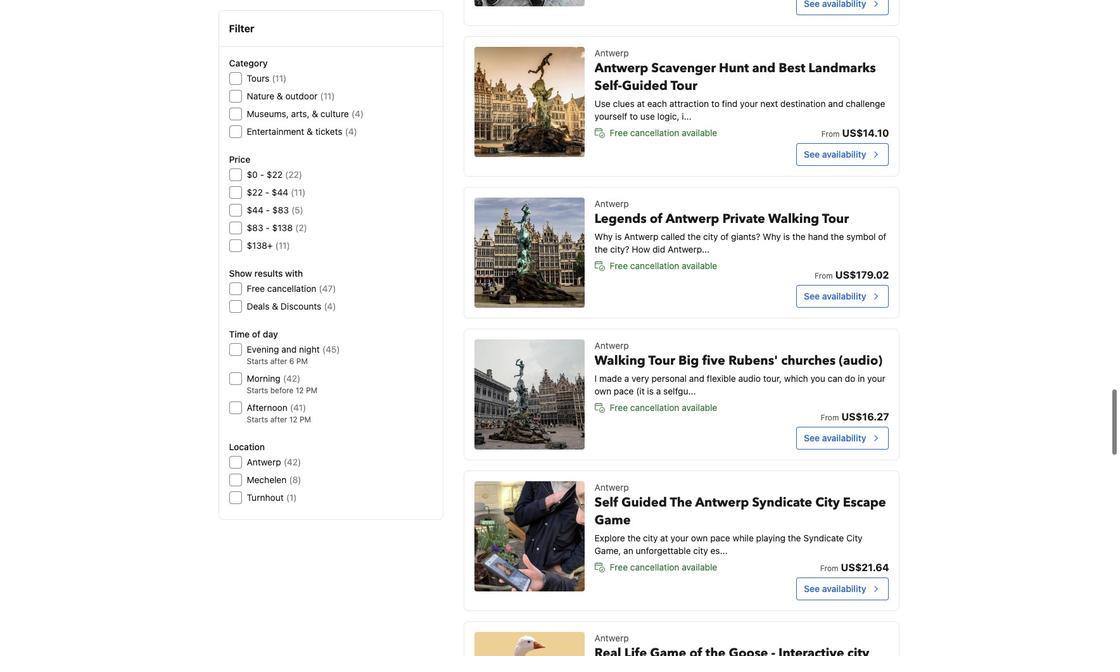 Task type: vqa. For each thing, say whether or not it's contained in the screenshot.


Task type: locate. For each thing, give the bounding box(es) containing it.
guided inside antwerp self guided the antwerp syndicate city escape game explore the city at your own pace while playing the syndicate city game, an unforgettable city es...
[[622, 494, 667, 511]]

available down es...
[[682, 562, 718, 573]]

& right arts,
[[312, 108, 318, 119]]

0 horizontal spatial why
[[595, 231, 613, 242]]

arts,
[[291, 108, 310, 119]]

best
[[779, 60, 806, 77]]

0 vertical spatial (4)
[[352, 108, 364, 119]]

1 vertical spatial tour
[[822, 210, 849, 228]]

4 see availability from the top
[[804, 584, 867, 595]]

morning (42) starts before 12 pm
[[247, 373, 318, 396]]

day
[[263, 329, 278, 340]]

from
[[822, 129, 840, 139], [815, 271, 833, 281], [821, 413, 839, 423], [821, 564, 839, 574]]

cancellation for legends
[[631, 261, 680, 271]]

0 vertical spatial at
[[637, 98, 645, 109]]

0 horizontal spatial $22
[[247, 187, 263, 198]]

can
[[828, 373, 843, 384]]

and
[[753, 60, 776, 77], [829, 98, 844, 109], [282, 344, 297, 355], [690, 373, 705, 384]]

& for discounts
[[272, 301, 278, 312]]

0 vertical spatial pm
[[296, 357, 308, 366]]

the up an
[[628, 533, 641, 544]]

starts inside morning (42) starts before 12 pm
[[247, 386, 268, 396]]

- for $0
[[260, 169, 264, 180]]

0 vertical spatial your
[[740, 98, 758, 109]]

2 horizontal spatial is
[[784, 231, 790, 242]]

us$16.27
[[842, 411, 890, 423]]

(42)
[[283, 373, 301, 384], [284, 457, 301, 468]]

after inside evening and night (45) starts after 6 pm
[[270, 357, 287, 366]]

after left the 6
[[270, 357, 287, 366]]

(4) right culture
[[352, 108, 364, 119]]

availability
[[823, 149, 867, 160], [823, 291, 867, 302], [823, 433, 867, 444], [823, 584, 867, 595]]

walking up hand
[[769, 210, 820, 228]]

at up the unforgettable on the bottom right of the page
[[661, 533, 669, 544]]

0 horizontal spatial own
[[595, 386, 612, 397]]

made
[[600, 373, 622, 384]]

and down big
[[690, 373, 705, 384]]

1 vertical spatial $83
[[247, 222, 263, 233]]

availability for walking tour big five rubens' churches (audio)
[[823, 433, 867, 444]]

from inside from us$16.27
[[821, 413, 839, 423]]

starts down evening
[[247, 357, 268, 366]]

us$14.10
[[843, 127, 890, 139]]

turnhout (1)
[[247, 492, 297, 503]]

us$21.64
[[841, 562, 890, 574]]

pm right the 6
[[296, 357, 308, 366]]

tour
[[671, 77, 698, 94], [822, 210, 849, 228], [649, 352, 676, 370]]

city left es...
[[694, 546, 708, 556]]

cancellation down did
[[631, 261, 680, 271]]

museums, arts, & culture (4)
[[247, 108, 364, 119]]

0 horizontal spatial your
[[671, 533, 689, 544]]

1 why from the left
[[595, 231, 613, 242]]

syndicate
[[753, 494, 813, 511], [804, 533, 844, 544]]

0 horizontal spatial $83
[[247, 222, 263, 233]]

syndicate up playing
[[753, 494, 813, 511]]

free for walking tour big five rubens' churches (audio)
[[610, 402, 628, 413]]

results
[[254, 268, 283, 279]]

$83 up "$138+"
[[247, 222, 263, 233]]

self guided the antwerp syndicate city escape game image
[[474, 482, 585, 592]]

1 vertical spatial starts
[[247, 386, 268, 396]]

2 vertical spatial pm
[[300, 415, 311, 425]]

(8)
[[289, 475, 301, 486]]

in
[[858, 373, 865, 384]]

pm inside evening and night (45) starts after 6 pm
[[296, 357, 308, 366]]

3 see availability from the top
[[804, 433, 867, 444]]

0 vertical spatial pace
[[614, 386, 634, 397]]

audio
[[739, 373, 761, 384]]

1 vertical spatial 12
[[289, 415, 298, 425]]

pm inside morning (42) starts before 12 pm
[[306, 386, 318, 396]]

cancellation down the unforgettable on the bottom right of the page
[[631, 562, 680, 573]]

1 vertical spatial your
[[868, 373, 886, 384]]

1 horizontal spatial why
[[763, 231, 781, 242]]

at inside antwerp antwerp scavenger hunt and best landmarks self-guided tour use clues at each attraction to find your next destination and challenge yourself to use logic, i...
[[637, 98, 645, 109]]

see availability down from us$21.64
[[804, 584, 867, 595]]

the left city?
[[595, 244, 608, 255]]

at
[[637, 98, 645, 109], [661, 533, 669, 544]]

2 starts from the top
[[247, 386, 268, 396]]

1 horizontal spatial is
[[647, 386, 654, 397]]

available down antwerp... on the top right of the page
[[682, 261, 718, 271]]

free cancellation available for explore
[[610, 562, 718, 573]]

12 up (41)
[[296, 386, 304, 396]]

free cancellation available down selfgu...
[[610, 402, 718, 413]]

starts inside the afternoon (41) starts after 12 pm
[[247, 415, 268, 425]]

1 vertical spatial city
[[847, 533, 863, 544]]

city
[[704, 231, 718, 242], [643, 533, 658, 544], [694, 546, 708, 556]]

12 down (41)
[[289, 415, 298, 425]]

from us$16.27
[[821, 411, 890, 423]]

2 availability from the top
[[823, 291, 867, 302]]

4 availability from the top
[[823, 584, 867, 595]]

(4) for deals & discounts (4)
[[324, 301, 336, 312]]

(1)
[[286, 492, 297, 503]]

2 vertical spatial (4)
[[324, 301, 336, 312]]

2 horizontal spatial your
[[868, 373, 886, 384]]

nature & outdoor (11)
[[247, 91, 335, 101]]

tours
[[247, 73, 270, 84]]

from left us$21.64
[[821, 564, 839, 574]]

$22 down the $0
[[247, 187, 263, 198]]

free down city?
[[610, 261, 628, 271]]

1 horizontal spatial to
[[712, 98, 720, 109]]

is right (it
[[647, 386, 654, 397]]

from us$21.64
[[821, 562, 890, 574]]

1 vertical spatial $44
[[247, 205, 264, 215]]

1 vertical spatial (42)
[[284, 457, 301, 468]]

(11)
[[272, 73, 287, 84], [320, 91, 335, 101], [291, 187, 306, 198], [275, 240, 290, 251]]

i...
[[682, 111, 692, 122]]

4 available from the top
[[682, 562, 718, 573]]

see availability down from us$16.27
[[804, 433, 867, 444]]

2 see availability from the top
[[804, 291, 867, 302]]

pace
[[614, 386, 634, 397], [711, 533, 731, 544]]

2 after from the top
[[270, 415, 287, 425]]

from inside from us$179.02
[[815, 271, 833, 281]]

city up the unforgettable on the bottom right of the page
[[643, 533, 658, 544]]

1 vertical spatial walking
[[595, 352, 646, 370]]

1 horizontal spatial $83
[[272, 205, 289, 215]]

(11) up nature & outdoor (11)
[[272, 73, 287, 84]]

(4) down the "(47)"
[[324, 301, 336, 312]]

free cancellation available down logic,
[[610, 127, 718, 138]]

from inside from us$21.64
[[821, 564, 839, 574]]

how
[[632, 244, 650, 255]]

available for big
[[682, 402, 718, 413]]

tour up hand
[[822, 210, 849, 228]]

6
[[289, 357, 294, 366]]

is
[[615, 231, 622, 242], [784, 231, 790, 242], [647, 386, 654, 397]]

night
[[299, 344, 320, 355]]

2 vertical spatial your
[[671, 533, 689, 544]]

and up the 6
[[282, 344, 297, 355]]

3 available from the top
[[682, 402, 718, 413]]

tour inside antwerp walking tour big five rubens' churches (audio) i made a very personal and flexible audio tour, which you can do in your own pace (it is a selfgu...
[[649, 352, 676, 370]]

1 starts from the top
[[247, 357, 268, 366]]

2 vertical spatial starts
[[247, 415, 268, 425]]

1 vertical spatial (4)
[[345, 126, 357, 137]]

starts down afternoon
[[247, 415, 268, 425]]

why
[[595, 231, 613, 242], [763, 231, 781, 242]]

1 horizontal spatial at
[[661, 533, 669, 544]]

pm inside the afternoon (41) starts after 12 pm
[[300, 415, 311, 425]]

starts down "morning"
[[247, 386, 268, 396]]

& right deals
[[272, 301, 278, 312]]

-
[[260, 169, 264, 180], [265, 187, 269, 198], [266, 205, 270, 215], [266, 222, 270, 233]]

(audio)
[[839, 352, 883, 370]]

your up the unforgettable on the bottom right of the page
[[671, 533, 689, 544]]

available for hunt
[[682, 127, 718, 138]]

0 vertical spatial 12
[[296, 386, 304, 396]]

1 horizontal spatial $22
[[267, 169, 283, 180]]

1 vertical spatial own
[[691, 533, 708, 544]]

city up antwerp... on the top right of the page
[[704, 231, 718, 242]]

free cancellation available for made
[[610, 402, 718, 413]]

$83
[[272, 205, 289, 215], [247, 222, 263, 233]]

(4) right tickets
[[345, 126, 357, 137]]

2 free cancellation available from the top
[[610, 261, 718, 271]]

1 horizontal spatial walking
[[769, 210, 820, 228]]

your right find
[[740, 98, 758, 109]]

1 vertical spatial pm
[[306, 386, 318, 396]]

12 inside morning (42) starts before 12 pm
[[296, 386, 304, 396]]

1 horizontal spatial your
[[740, 98, 758, 109]]

cancellation for walking
[[631, 402, 680, 413]]

0 vertical spatial city
[[816, 494, 840, 511]]

is up city?
[[615, 231, 622, 242]]

cancellation down use at the top right of the page
[[631, 127, 680, 138]]

(2)
[[295, 222, 307, 233]]

free down made
[[610, 402, 628, 413]]

1 horizontal spatial pace
[[711, 533, 731, 544]]

from inside 'from us$14.10'
[[822, 129, 840, 139]]

see availability down from us$179.02
[[804, 291, 867, 302]]

1 available from the top
[[682, 127, 718, 138]]

walking
[[769, 210, 820, 228], [595, 352, 646, 370]]

see for landmarks
[[804, 149, 820, 160]]

1 vertical spatial syndicate
[[804, 533, 844, 544]]

which
[[785, 373, 809, 384]]

available
[[682, 127, 718, 138], [682, 261, 718, 271], [682, 402, 718, 413], [682, 562, 718, 573]]

see availability for churches
[[804, 433, 867, 444]]

antwerp scavenger hunt and best landmarks self-guided tour image
[[474, 47, 585, 157]]

pm down (41)
[[300, 415, 311, 425]]

1 horizontal spatial own
[[691, 533, 708, 544]]

(42) inside morning (42) starts before 12 pm
[[283, 373, 301, 384]]

0 vertical spatial tour
[[671, 77, 698, 94]]

the up antwerp... on the top right of the page
[[688, 231, 701, 242]]

from left us$179.02
[[815, 271, 833, 281]]

your right in
[[868, 373, 886, 384]]

1 free cancellation available from the top
[[610, 127, 718, 138]]

see availability down 'from us$14.10'
[[804, 149, 867, 160]]

0 horizontal spatial $44
[[247, 205, 264, 215]]

see availability for tour
[[804, 291, 867, 302]]

0 vertical spatial (42)
[[283, 373, 301, 384]]

2 available from the top
[[682, 261, 718, 271]]

use
[[595, 98, 611, 109]]

why right the giants?
[[763, 231, 781, 242]]

& for tickets
[[307, 126, 313, 137]]

3 free cancellation available from the top
[[610, 402, 718, 413]]

2 vertical spatial tour
[[649, 352, 676, 370]]

destination
[[781, 98, 826, 109]]

0 horizontal spatial walking
[[595, 352, 646, 370]]

at up use at the top right of the page
[[637, 98, 645, 109]]

after down afternoon
[[270, 415, 287, 425]]

cancellation down (it
[[631, 402, 680, 413]]

availability down 'from us$14.10'
[[823, 149, 867, 160]]

$22 up $22 - $44 (11)
[[267, 169, 283, 180]]

location
[[229, 442, 265, 453]]

free for antwerp scavenger hunt and best landmarks self-guided tour
[[610, 127, 628, 138]]

12 for (41)
[[289, 415, 298, 425]]

why up city?
[[595, 231, 613, 242]]

$138
[[272, 222, 293, 233]]

from left us$14.10 on the right of the page
[[822, 129, 840, 139]]

(11) up (5)
[[291, 187, 306, 198]]

(42) up (8)
[[284, 457, 301, 468]]

category
[[229, 58, 268, 68]]

(4)
[[352, 108, 364, 119], [345, 126, 357, 137], [324, 301, 336, 312]]

1 vertical spatial a
[[656, 386, 661, 397]]

own down i
[[595, 386, 612, 397]]

tour,
[[764, 373, 782, 384]]

cancellation
[[631, 127, 680, 138], [631, 261, 680, 271], [267, 283, 317, 294], [631, 402, 680, 413], [631, 562, 680, 573]]

pm for (42)
[[306, 386, 318, 396]]

from left us$16.27
[[821, 413, 839, 423]]

your inside antwerp self guided the antwerp syndicate city escape game explore the city at your own pace while playing the syndicate city game, an unforgettable city es...
[[671, 533, 689, 544]]

free cancellation (47)
[[247, 283, 336, 294]]

1 horizontal spatial $44
[[272, 187, 289, 198]]

walking up made
[[595, 352, 646, 370]]

syndicate up from us$21.64
[[804, 533, 844, 544]]

city up from us$21.64
[[847, 533, 863, 544]]

availability down from us$179.02
[[823, 291, 867, 302]]

0 horizontal spatial to
[[630, 111, 638, 122]]

1 vertical spatial $22
[[247, 187, 263, 198]]

1 vertical spatial guided
[[622, 494, 667, 511]]

own down the
[[691, 533, 708, 544]]

is left hand
[[784, 231, 790, 242]]

1 see availability from the top
[[804, 149, 867, 160]]

to left find
[[712, 98, 720, 109]]

0 vertical spatial starts
[[247, 357, 268, 366]]

hunt
[[719, 60, 749, 77]]

to left use at the top right of the page
[[630, 111, 638, 122]]

0 horizontal spatial pace
[[614, 386, 634, 397]]

starts for morning
[[247, 386, 268, 396]]

tour up 'personal'
[[649, 352, 676, 370]]

3 availability from the top
[[823, 433, 867, 444]]

from for tour
[[815, 271, 833, 281]]

0 vertical spatial guided
[[622, 77, 668, 94]]

scavenger
[[652, 60, 716, 77]]

0 vertical spatial $22
[[267, 169, 283, 180]]

available down i...
[[682, 127, 718, 138]]

- for $22
[[265, 187, 269, 198]]

walking inside antwerp legends of antwerp private walking tour why is antwerp called the city of giants? why is the hand the symbol of the city? how did antwerp...
[[769, 210, 820, 228]]

legends of antwerp private walking tour image
[[474, 198, 585, 308]]

1 horizontal spatial city
[[847, 533, 863, 544]]

- left "$138" on the top left of the page
[[266, 222, 270, 233]]

(it
[[636, 386, 645, 397]]

3 starts from the top
[[247, 415, 268, 425]]

you
[[811, 373, 826, 384]]

the
[[688, 231, 701, 242], [793, 231, 806, 242], [831, 231, 844, 242], [595, 244, 608, 255], [628, 533, 641, 544], [788, 533, 801, 544]]

- down $0 - $22 (22)
[[265, 187, 269, 198]]

a left very
[[625, 373, 630, 384]]

a down 'personal'
[[656, 386, 661, 397]]

availability down from us$21.64
[[823, 584, 867, 595]]

see
[[804, 149, 820, 160], [804, 291, 820, 302], [804, 433, 820, 444], [804, 584, 820, 595]]

0 vertical spatial syndicate
[[753, 494, 813, 511]]

available down selfgu...
[[682, 402, 718, 413]]

(42) up 'before'
[[283, 373, 301, 384]]

2 see from the top
[[804, 291, 820, 302]]

city left escape
[[816, 494, 840, 511]]

0 vertical spatial $44
[[272, 187, 289, 198]]

1 see from the top
[[804, 149, 820, 160]]

0 vertical spatial city
[[704, 231, 718, 242]]

cancellation down with
[[267, 283, 317, 294]]

your inside antwerp walking tour big five rubens' churches (audio) i made a very personal and flexible audio tour, which you can do in your own pace (it is a selfgu...
[[868, 373, 886, 384]]

$83 left (5)
[[272, 205, 289, 215]]

1 vertical spatial pace
[[711, 533, 731, 544]]

1 after from the top
[[270, 357, 287, 366]]

from for landmarks
[[822, 129, 840, 139]]

$44 down $22 - $44 (11)
[[247, 205, 264, 215]]

availability for legends of antwerp private walking tour
[[823, 291, 867, 302]]

available for the
[[682, 562, 718, 573]]

0 vertical spatial own
[[595, 386, 612, 397]]

nature
[[247, 91, 275, 101]]

pm
[[296, 357, 308, 366], [306, 386, 318, 396], [300, 415, 311, 425]]

1 vertical spatial after
[[270, 415, 287, 425]]

at for guided
[[661, 533, 669, 544]]

hand
[[808, 231, 829, 242]]

(41)
[[290, 402, 306, 413]]

0 horizontal spatial at
[[637, 98, 645, 109]]

0 vertical spatial walking
[[769, 210, 820, 228]]

- right the $0
[[260, 169, 264, 180]]

deals & discounts (4)
[[247, 301, 336, 312]]

culture
[[321, 108, 349, 119]]

12 inside the afternoon (41) starts after 12 pm
[[289, 415, 298, 425]]

- down $22 - $44 (11)
[[266, 205, 270, 215]]

4 free cancellation available from the top
[[610, 562, 718, 573]]

guided up game
[[622, 494, 667, 511]]

4 see from the top
[[804, 584, 820, 595]]

of
[[650, 210, 663, 228], [721, 231, 729, 242], [879, 231, 887, 242], [252, 329, 261, 340]]

1 availability from the top
[[823, 149, 867, 160]]

tour inside antwerp antwerp scavenger hunt and best landmarks self-guided tour use clues at each attraction to find your next destination and challenge yourself to use logic, i...
[[671, 77, 698, 94]]

free for legends of antwerp private walking tour
[[610, 261, 628, 271]]

12
[[296, 386, 304, 396], [289, 415, 298, 425]]

pace up es...
[[711, 533, 731, 544]]

antwerp inside antwerp link
[[595, 633, 629, 644]]

free cancellation available down did
[[610, 261, 718, 271]]

at inside antwerp self guided the antwerp syndicate city escape game explore the city at your own pace while playing the syndicate city game, an unforgettable city es...
[[661, 533, 669, 544]]

your
[[740, 98, 758, 109], [868, 373, 886, 384], [671, 533, 689, 544]]

attraction
[[670, 98, 709, 109]]

free down an
[[610, 562, 628, 573]]

& down museums, arts, & culture (4)
[[307, 126, 313, 137]]

pace left (it
[[614, 386, 634, 397]]

free cancellation available down the unforgettable on the bottom right of the page
[[610, 562, 718, 573]]

0 vertical spatial after
[[270, 357, 287, 366]]

free down the yourself
[[610, 127, 628, 138]]

1 vertical spatial at
[[661, 533, 669, 544]]

walking inside antwerp walking tour big five rubens' churches (audio) i made a very personal and flexible audio tour, which you can do in your own pace (it is a selfgu...
[[595, 352, 646, 370]]

0 horizontal spatial a
[[625, 373, 630, 384]]

0 vertical spatial $83
[[272, 205, 289, 215]]

pm for (41)
[[300, 415, 311, 425]]

1 vertical spatial to
[[630, 111, 638, 122]]

pm up (41)
[[306, 386, 318, 396]]

1 vertical spatial city
[[643, 533, 658, 544]]

(42) for morning
[[283, 373, 301, 384]]

tour down scavenger
[[671, 77, 698, 94]]

3 see from the top
[[804, 433, 820, 444]]

us$179.02
[[836, 269, 890, 281]]



Task type: describe. For each thing, give the bounding box(es) containing it.
deals
[[247, 301, 270, 312]]

and inside antwerp walking tour big five rubens' churches (audio) i made a very personal and flexible audio tour, which you can do in your own pace (it is a selfgu...
[[690, 373, 705, 384]]

price
[[229, 154, 251, 165]]

$138+ (11)
[[247, 240, 290, 251]]

entertainment & tickets (4)
[[247, 126, 357, 137]]

antwerp self guided the antwerp syndicate city escape game explore the city at your own pace while playing the syndicate city game, an unforgettable city es...
[[595, 482, 887, 556]]

evening and night (45) starts after 6 pm
[[247, 344, 340, 366]]

(47)
[[319, 283, 336, 294]]

self-
[[595, 77, 622, 94]]

tickets
[[315, 126, 343, 137]]

see for churches
[[804, 433, 820, 444]]

pace inside antwerp self guided the antwerp syndicate city escape game explore the city at your own pace while playing the syndicate city game, an unforgettable city es...
[[711, 533, 731, 544]]

free cancellation available for antwerp
[[610, 261, 718, 271]]

clues
[[613, 98, 635, 109]]

of left day
[[252, 329, 261, 340]]

availability for antwerp scavenger hunt and best landmarks self-guided tour
[[823, 149, 867, 160]]

i
[[595, 373, 597, 384]]

& for outdoor
[[277, 91, 283, 101]]

do
[[845, 373, 856, 384]]

tour inside antwerp legends of antwerp private walking tour why is antwerp called the city of giants? why is the hand the symbol of the city? how did antwerp...
[[822, 210, 849, 228]]

outdoor
[[286, 91, 318, 101]]

selfgu...
[[664, 386, 696, 397]]

1 horizontal spatial a
[[656, 386, 661, 397]]

mechelen
[[247, 475, 287, 486]]

show
[[229, 268, 252, 279]]

antwerp antwerp scavenger hunt and best landmarks self-guided tour use clues at each attraction to find your next destination and challenge yourself to use logic, i...
[[595, 48, 886, 122]]

antwerp link
[[464, 622, 900, 657]]

antwerp inside antwerp walking tour big five rubens' churches (audio) i made a very personal and flexible audio tour, which you can do in your own pace (it is a selfgu...
[[595, 340, 629, 351]]

personal
[[652, 373, 687, 384]]

starts for afternoon
[[247, 415, 268, 425]]

while
[[733, 533, 754, 544]]

each
[[648, 98, 667, 109]]

$0 - $22 (22)
[[247, 169, 302, 180]]

free for self guided the antwerp syndicate city escape game
[[610, 562, 628, 573]]

game
[[595, 512, 631, 529]]

2 vertical spatial city
[[694, 546, 708, 556]]

legends
[[595, 210, 647, 228]]

time of day
[[229, 329, 278, 340]]

see for tour
[[804, 291, 820, 302]]

city inside antwerp legends of antwerp private walking tour why is antwerp called the city of giants? why is the hand the symbol of the city? how did antwerp...
[[704, 231, 718, 242]]

and left best
[[753, 60, 776, 77]]

of left the giants?
[[721, 231, 729, 242]]

antwerp legends of antwerp private walking tour why is antwerp called the city of giants? why is the hand the symbol of the city? how did antwerp...
[[595, 198, 887, 255]]

(42) for antwerp
[[284, 457, 301, 468]]

own inside antwerp walking tour big five rubens' churches (audio) i made a very personal and flexible audio tour, which you can do in your own pace (it is a selfgu...
[[595, 386, 612, 397]]

own inside antwerp self guided the antwerp syndicate city escape game explore the city at your own pace while playing the syndicate city game, an unforgettable city es...
[[691, 533, 708, 544]]

of right the symbol
[[879, 231, 887, 242]]

five
[[703, 352, 726, 370]]

next
[[761, 98, 778, 109]]

the right hand
[[831, 231, 844, 242]]

your inside antwerp antwerp scavenger hunt and best landmarks self-guided tour use clues at each attraction to find your next destination and challenge yourself to use logic, i...
[[740, 98, 758, 109]]

walking tour big five rubens' churches (audio) image
[[474, 340, 585, 450]]

the
[[670, 494, 693, 511]]

museums,
[[247, 108, 289, 119]]

time
[[229, 329, 250, 340]]

challenge
[[846, 98, 886, 109]]

entertainment
[[247, 126, 304, 137]]

city?
[[611, 244, 630, 255]]

mechelen (8)
[[247, 475, 301, 486]]

self
[[595, 494, 619, 511]]

of up called
[[650, 210, 663, 228]]

the left hand
[[793, 231, 806, 242]]

see for city
[[804, 584, 820, 595]]

antwerp walking tour big five rubens' churches (audio) i made a very personal and flexible audio tour, which you can do in your own pace (it is a selfgu...
[[595, 340, 886, 397]]

yourself
[[595, 111, 628, 122]]

availability for self guided the antwerp syndicate city escape game
[[823, 584, 867, 595]]

real life game of the goose - interactive city walk in antwerp image
[[474, 633, 585, 657]]

- for $83
[[266, 222, 270, 233]]

0 horizontal spatial is
[[615, 231, 622, 242]]

see availability for city
[[804, 584, 867, 595]]

filter
[[229, 23, 255, 34]]

$138+
[[247, 240, 273, 251]]

big
[[679, 352, 699, 370]]

free up deals
[[247, 283, 265, 294]]

explore
[[595, 533, 625, 544]]

logic,
[[658, 111, 680, 122]]

(5)
[[292, 205, 304, 215]]

(11) up culture
[[320, 91, 335, 101]]

from for city
[[821, 564, 839, 574]]

0 vertical spatial a
[[625, 373, 630, 384]]

morning
[[247, 373, 281, 384]]

afternoon
[[247, 402, 288, 413]]

is inside antwerp walking tour big five rubens' churches (audio) i made a very personal and flexible audio tour, which you can do in your own pace (it is a selfgu...
[[647, 386, 654, 397]]

starts inside evening and night (45) starts after 6 pm
[[247, 357, 268, 366]]

- for $44
[[266, 205, 270, 215]]

after inside the afternoon (41) starts after 12 pm
[[270, 415, 287, 425]]

and inside evening and night (45) starts after 6 pm
[[282, 344, 297, 355]]

discounts
[[281, 301, 321, 312]]

(45)
[[322, 344, 340, 355]]

tours (11)
[[247, 73, 287, 84]]

2 why from the left
[[763, 231, 781, 242]]

es...
[[711, 546, 728, 556]]

free cancellation available for tour
[[610, 127, 718, 138]]

very
[[632, 373, 649, 384]]

from for churches
[[821, 413, 839, 423]]

available for antwerp
[[682, 261, 718, 271]]

churches
[[782, 352, 836, 370]]

0 vertical spatial to
[[712, 98, 720, 109]]

(11) down "$138" on the top left of the page
[[275, 240, 290, 251]]

flexible
[[707, 373, 736, 384]]

antwerp (42)
[[247, 457, 301, 468]]

$0
[[247, 169, 258, 180]]

escape
[[843, 494, 887, 511]]

unforgettable
[[636, 546, 691, 556]]

show results with
[[229, 268, 303, 279]]

pace inside antwerp walking tour big five rubens' churches (audio) i made a very personal and flexible audio tour, which you can do in your own pace (it is a selfgu...
[[614, 386, 634, 397]]

private
[[723, 210, 766, 228]]

at for scavenger
[[637, 98, 645, 109]]

landmarks
[[809, 60, 876, 77]]

$83 - $138 (2)
[[247, 222, 307, 233]]

and left challenge on the top of the page
[[829, 98, 844, 109]]

see availability for landmarks
[[804, 149, 867, 160]]

with
[[285, 268, 303, 279]]

cancellation for self
[[631, 562, 680, 573]]

(4) for entertainment & tickets (4)
[[345, 126, 357, 137]]

discover antwerp while escaping the zombies! escape game image
[[474, 0, 585, 6]]

did
[[653, 244, 666, 255]]

the right playing
[[788, 533, 801, 544]]

giants?
[[731, 231, 761, 242]]

0 horizontal spatial city
[[816, 494, 840, 511]]

from us$14.10
[[822, 127, 890, 139]]

rubens'
[[729, 352, 778, 370]]

guided inside antwerp antwerp scavenger hunt and best landmarks self-guided tour use clues at each attraction to find your next destination and challenge yourself to use logic, i...
[[622, 77, 668, 94]]

12 for (42)
[[296, 386, 304, 396]]

cancellation for antwerp
[[631, 127, 680, 138]]

(22)
[[285, 169, 302, 180]]



